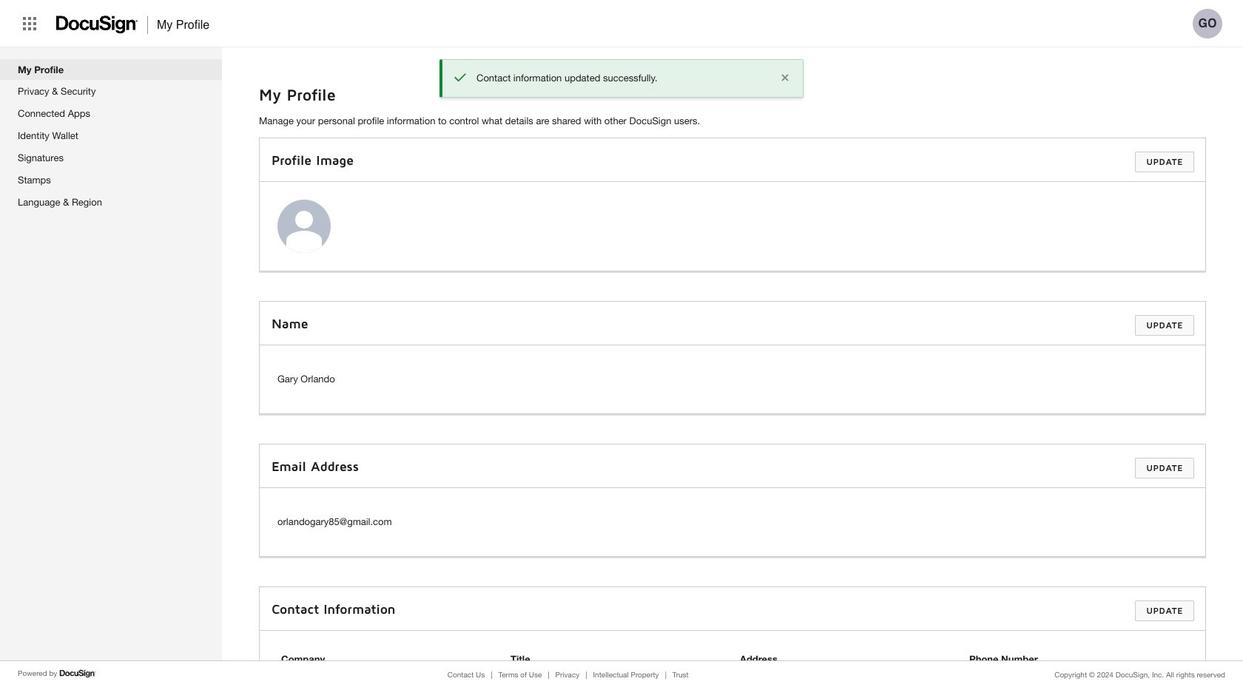 Task type: locate. For each thing, give the bounding box(es) containing it.
0 vertical spatial docusign image
[[56, 11, 138, 38]]

docusign image
[[56, 11, 138, 38], [59, 668, 96, 680]]

default profile image image
[[278, 200, 331, 253]]



Task type: vqa. For each thing, say whether or not it's contained in the screenshot.
text box
no



Task type: describe. For each thing, give the bounding box(es) containing it.
default profile image element
[[278, 200, 331, 253]]

1 vertical spatial docusign image
[[59, 668, 96, 680]]



